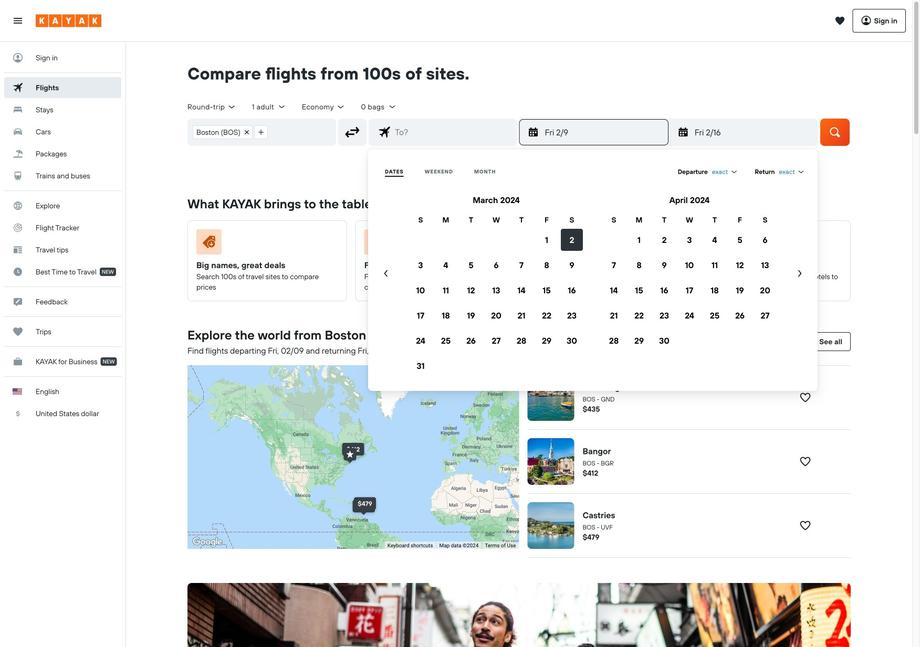 Task type: describe. For each thing, give the bounding box(es) containing it.
2 list item from the left
[[254, 125, 268, 139]]

Flight destination input text field
[[391, 119, 517, 145]]

bangor image
[[528, 439, 574, 485]]

united states (english) image
[[13, 389, 22, 395]]

st. george's image
[[528, 374, 574, 421]]

map region
[[187, 264, 591, 648]]

Flight origin input text field
[[273, 119, 336, 145]]

start date calendar input use left and right arrow keys to change day. use up and down arrow keys to change week. tab
[[372, 194, 814, 379]]

1 figure from the left
[[196, 229, 334, 259]]

navigation menu image
[[13, 15, 23, 26]]

friday february 16th element
[[695, 126, 812, 139]]

google image
[[190, 536, 225, 549]]

swap departure airport and destination airport image
[[342, 122, 362, 142]]

2 figure from the left
[[364, 229, 502, 259]]

Cabin type Economy field
[[302, 102, 345, 112]]

Month radio
[[474, 168, 496, 175]]

1 list item from the left
[[193, 125, 253, 139]]



Task type: vqa. For each thing, say whether or not it's contained in the screenshot.
Friday January 26th element
no



Task type: locate. For each thing, give the bounding box(es) containing it.
list item
[[193, 125, 253, 139], [254, 125, 268, 139]]

castries image
[[528, 503, 574, 549]]

figure
[[196, 229, 334, 259], [364, 229, 502, 259], [532, 229, 670, 259], [700, 229, 838, 259]]

4 figure from the left
[[700, 229, 838, 259]]

Weekend radio
[[425, 168, 453, 175]]

list
[[188, 119, 273, 145]]

3 figure from the left
[[532, 229, 670, 259]]

Dates radio
[[385, 168, 404, 175]]

list item right remove image
[[254, 125, 268, 139]]

list item down trip type round-trip "field"
[[193, 125, 253, 139]]

menu
[[372, 162, 814, 379]]

Trip type Round-trip field
[[188, 102, 236, 112]]

None field
[[712, 168, 738, 176], [779, 168, 805, 176], [712, 168, 738, 176], [779, 168, 805, 176]]

0 horizontal spatial list item
[[193, 125, 253, 139]]

1 horizontal spatial list item
[[254, 125, 268, 139]]

remove image
[[244, 130, 249, 135]]

friday february 9th element
[[545, 126, 662, 139]]



